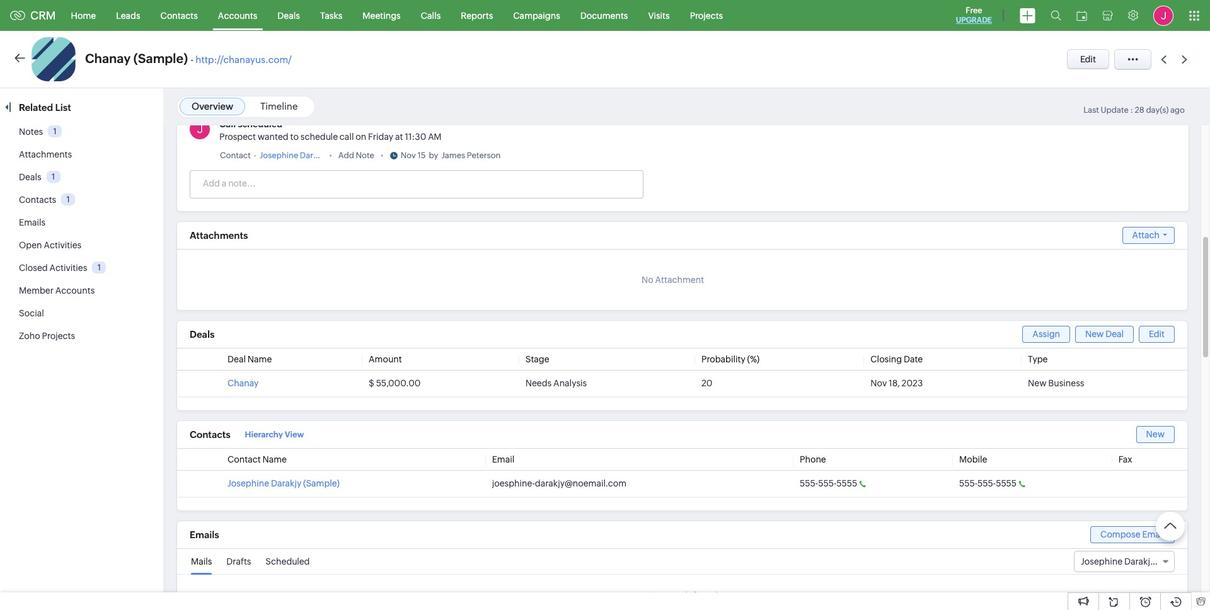 Task type: describe. For each thing, give the bounding box(es) containing it.
1 horizontal spatial projects
[[690, 10, 723, 20]]

reports link
[[451, 0, 503, 31]]

chanay link
[[228, 378, 259, 388]]

0 vertical spatial deals
[[278, 10, 300, 20]]

zoho projects
[[19, 331, 75, 341]]

calls
[[421, 10, 441, 20]]

mails
[[191, 557, 212, 567]]

timeline link
[[260, 101, 298, 112]]

drafts
[[226, 557, 251, 567]]

1 vertical spatial josephine
[[228, 478, 269, 488]]

deal name link
[[228, 354, 272, 364]]

darakjy@noemail.com
[[535, 478, 627, 488]]

probability (%) link
[[702, 354, 760, 364]]

leads
[[116, 10, 140, 20]]

(%)
[[747, 354, 760, 364]]

no for no attachment
[[642, 275, 653, 285]]

on
[[356, 132, 366, 142]]

social
[[19, 308, 44, 318]]

upgrade
[[956, 16, 992, 25]]

1 vertical spatial josephine darakjy (sample) link
[[228, 478, 340, 488]]

note
[[356, 151, 374, 160]]

scheduled
[[266, 557, 310, 567]]

name for deal name
[[248, 354, 272, 364]]

chanay for chanay
[[228, 378, 259, 388]]

james
[[441, 151, 465, 160]]

1 horizontal spatial deals link
[[267, 0, 310, 31]]

new link
[[1136, 426, 1175, 443]]

attach
[[1132, 230, 1160, 240]]

home link
[[61, 0, 106, 31]]

found
[[693, 591, 718, 601]]

related list
[[19, 102, 73, 113]]

28
[[1135, 105, 1144, 115]]

new deal
[[1085, 329, 1124, 339]]

no for no records found
[[647, 591, 659, 601]]

projects link
[[680, 0, 733, 31]]

55,000.00
[[376, 378, 421, 388]]

peterson
[[467, 151, 501, 160]]

0 vertical spatial darakjy
[[300, 151, 328, 160]]

18,
[[889, 378, 900, 388]]

tasks link
[[310, 0, 353, 31]]

1 vertical spatial contacts
[[19, 195, 56, 205]]

attachments link
[[19, 149, 72, 159]]

0 vertical spatial emails
[[19, 217, 46, 228]]

deal name
[[228, 354, 272, 364]]

attach link
[[1122, 227, 1175, 244]]

nov for nov 18, 2023
[[871, 378, 887, 388]]

2 555- from the left
[[818, 478, 837, 488]]

1 horizontal spatial contacts link
[[150, 0, 208, 31]]

call scheduled prospect wanted to schedule call on friday at 11:30 am
[[219, 119, 442, 142]]

am
[[428, 132, 442, 142]]

attachment
[[655, 275, 704, 285]]

create menu element
[[1012, 0, 1043, 31]]

open activities
[[19, 240, 81, 250]]

1 for notes
[[53, 127, 57, 136]]

new for business
[[1028, 378, 1047, 388]]

social link
[[19, 308, 44, 318]]

contact name
[[228, 454, 287, 465]]

closed activities
[[19, 263, 87, 273]]

member accounts
[[19, 286, 95, 296]]

activities for closed activities
[[49, 263, 87, 273]]

1 vertical spatial -
[[254, 151, 256, 160]]

open activities link
[[19, 240, 81, 250]]

no records found
[[647, 591, 718, 601]]

1 for closed activities
[[98, 263, 101, 272]]

closed activities link
[[19, 263, 87, 273]]

0 horizontal spatial projects
[[42, 331, 75, 341]]

scheduled
[[238, 119, 282, 129]]

notes link
[[19, 127, 43, 137]]

visits
[[648, 10, 670, 20]]

probability (%)
[[702, 354, 760, 364]]

joesphine-darakjy@noemail.com
[[492, 478, 627, 488]]

• add note •
[[329, 151, 384, 160]]

prospect
[[219, 132, 256, 142]]

2023
[[902, 378, 923, 388]]

11:30
[[405, 132, 426, 142]]

related
[[19, 102, 53, 113]]

call
[[340, 132, 354, 142]]

2 • from the left
[[381, 151, 384, 160]]

contact - josephine darakjy (sample)
[[220, 151, 364, 160]]

member accounts link
[[19, 286, 95, 296]]

accounts link
[[208, 0, 267, 31]]

records
[[660, 591, 692, 601]]

needs analysis
[[525, 378, 587, 388]]

mobile link
[[959, 454, 987, 465]]

2 5555 from the left
[[996, 478, 1017, 488]]

(sample) down leads
[[133, 51, 188, 66]]

leads link
[[106, 0, 150, 31]]

hierarchy view link
[[245, 427, 304, 443]]

1 for contacts
[[67, 195, 70, 204]]

zoho
[[19, 331, 40, 341]]

1 5555 from the left
[[837, 478, 857, 488]]

$
[[369, 378, 374, 388]]

to
[[290, 132, 299, 142]]

1 555-555-5555 from the left
[[800, 478, 857, 488]]

mobile
[[959, 454, 987, 465]]

home
[[71, 10, 96, 20]]

1 • from the left
[[329, 151, 332, 160]]

needs
[[525, 378, 552, 388]]

stage link
[[525, 354, 549, 364]]

nov 18, 2023
[[871, 378, 923, 388]]

new business
[[1028, 378, 1084, 388]]

1 vertical spatial emails
[[190, 530, 219, 540]]

previous record image
[[1161, 55, 1167, 63]]

2 vertical spatial contacts
[[190, 429, 231, 440]]

date
[[904, 354, 923, 364]]

1 vertical spatial darakjy
[[271, 478, 301, 488]]

1 vertical spatial attachments
[[190, 230, 248, 241]]

type link
[[1028, 354, 1048, 364]]

0 horizontal spatial deal
[[228, 354, 246, 364]]

amount link
[[369, 354, 402, 364]]

compose
[[1101, 529, 1141, 540]]

zoho projects link
[[19, 331, 75, 341]]



Task type: vqa. For each thing, say whether or not it's contained in the screenshot.
the 24, at bottom
no



Task type: locate. For each thing, give the bounding box(es) containing it.
0 vertical spatial attachments
[[19, 149, 72, 159]]

- down prospect on the top left
[[254, 151, 256, 160]]

by james peterson
[[429, 151, 501, 160]]

:
[[1130, 105, 1133, 115]]

0 horizontal spatial 5555
[[837, 478, 857, 488]]

overview link
[[192, 101, 233, 112]]

email link
[[492, 454, 514, 465]]

next record image
[[1182, 55, 1190, 63]]

day(s)
[[1146, 105, 1169, 115]]

new
[[1085, 329, 1104, 339], [1028, 378, 1047, 388], [1146, 429, 1165, 439]]

1 for deals
[[52, 172, 55, 181]]

1 horizontal spatial emails
[[190, 530, 219, 540]]

deal up chanay "link"
[[228, 354, 246, 364]]

contact for contact name
[[228, 454, 261, 465]]

• left add
[[329, 151, 332, 160]]

activities for open activities
[[44, 240, 81, 250]]

visits link
[[638, 0, 680, 31]]

edit right the new deal
[[1149, 329, 1165, 339]]

email up joesphine-
[[492, 454, 514, 465]]

0 horizontal spatial deals
[[19, 172, 41, 182]]

15
[[418, 151, 426, 160]]

activities
[[44, 240, 81, 250], [49, 263, 87, 273]]

hierarchy view
[[245, 430, 304, 440]]

deals link down 'attachments' link
[[19, 172, 41, 182]]

1 vertical spatial chanay
[[228, 378, 259, 388]]

0 vertical spatial activities
[[44, 240, 81, 250]]

0 vertical spatial no
[[642, 275, 653, 285]]

edit inside button
[[1080, 54, 1096, 64]]

1 horizontal spatial accounts
[[218, 10, 257, 20]]

1 right 'notes' link
[[53, 127, 57, 136]]

free
[[966, 6, 982, 15]]

1 vertical spatial deals
[[19, 172, 41, 182]]

josephine inside field
[[1081, 557, 1123, 567]]

http://chanayus.com/ link
[[196, 54, 292, 65]]

1
[[53, 127, 57, 136], [52, 172, 55, 181], [67, 195, 70, 204], [98, 263, 101, 272]]

1 up open activities link
[[67, 195, 70, 204]]

contacts up emails link
[[19, 195, 56, 205]]

chanay down "deal name" link
[[228, 378, 259, 388]]

1 555- from the left
[[800, 478, 818, 488]]

deals
[[278, 10, 300, 20], [19, 172, 41, 182], [190, 329, 215, 340]]

4 555- from the left
[[978, 478, 996, 488]]

0 horizontal spatial accounts
[[55, 286, 95, 296]]

nov for nov 15
[[401, 151, 416, 160]]

1 vertical spatial deals link
[[19, 172, 41, 182]]

emails up "open"
[[19, 217, 46, 228]]

1 horizontal spatial new
[[1085, 329, 1104, 339]]

crm
[[30, 9, 56, 22]]

name
[[248, 354, 272, 364], [262, 454, 287, 465]]

1 down 'attachments' link
[[52, 172, 55, 181]]

0 vertical spatial contacts
[[160, 10, 198, 20]]

1 vertical spatial no
[[647, 591, 659, 601]]

0 horizontal spatial 555-555-5555
[[800, 478, 857, 488]]

edit
[[1080, 54, 1096, 64], [1149, 329, 1165, 339]]

0 vertical spatial projects
[[690, 10, 723, 20]]

contacts link
[[150, 0, 208, 31], [19, 195, 56, 205]]

•
[[329, 151, 332, 160], [381, 151, 384, 160]]

josephine darakjy (sample) down contact name
[[228, 478, 340, 488]]

assign
[[1033, 329, 1060, 339]]

deals link left tasks
[[267, 0, 310, 31]]

edit down 'calendar' icon
[[1080, 54, 1096, 64]]

nov left the 18,
[[871, 378, 887, 388]]

darakjy down contact name
[[271, 478, 301, 488]]

0 vertical spatial contact
[[220, 151, 251, 160]]

(sample) down compose email
[[1157, 557, 1193, 567]]

create menu image
[[1020, 8, 1036, 23]]

email right the compose
[[1142, 529, 1165, 540]]

0 horizontal spatial edit
[[1080, 54, 1096, 64]]

last update : 28 day(s) ago
[[1084, 105, 1185, 115]]

friday
[[368, 132, 393, 142]]

chanay (sample) - http://chanayus.com/
[[85, 51, 292, 66]]

0 horizontal spatial josephine darakjy (sample)
[[228, 478, 340, 488]]

555-555-5555 down mobile link
[[959, 478, 1017, 488]]

http://chanayus.com/
[[196, 54, 292, 65]]

contacts up chanay (sample) - http://chanayus.com/
[[160, 10, 198, 20]]

josephine down the compose
[[1081, 557, 1123, 567]]

1 horizontal spatial 5555
[[996, 478, 1017, 488]]

0 vertical spatial accounts
[[218, 10, 257, 20]]

projects right visits link
[[690, 10, 723, 20]]

1 horizontal spatial edit
[[1149, 329, 1165, 339]]

closing
[[871, 354, 902, 364]]

search element
[[1043, 0, 1069, 31]]

projects right zoho
[[42, 331, 75, 341]]

josephine down wanted
[[260, 151, 298, 160]]

$ 55,000.00
[[369, 378, 421, 388]]

0 horizontal spatial new
[[1028, 378, 1047, 388]]

0 horizontal spatial nov
[[401, 151, 416, 160]]

closing date link
[[871, 354, 923, 364]]

20
[[702, 378, 713, 388]]

campaigns link
[[503, 0, 570, 31]]

0 horizontal spatial contacts link
[[19, 195, 56, 205]]

accounts up http://chanayus.com/
[[218, 10, 257, 20]]

chanay
[[85, 51, 131, 66], [228, 378, 259, 388]]

probability
[[702, 354, 745, 364]]

new deal link
[[1075, 326, 1134, 343]]

0 horizontal spatial •
[[329, 151, 332, 160]]

activities up 'closed activities' link
[[44, 240, 81, 250]]

nov left 15
[[401, 151, 416, 160]]

darakjy down schedule
[[300, 151, 328, 160]]

• right note
[[381, 151, 384, 160]]

darakjy inside 'josephine darakjy (sample)' field
[[1124, 557, 1155, 567]]

campaigns
[[513, 10, 560, 20]]

1 vertical spatial josephine darakjy (sample)
[[1081, 557, 1193, 567]]

2 555-555-5555 from the left
[[959, 478, 1017, 488]]

list
[[55, 102, 71, 113]]

by
[[429, 151, 438, 160]]

add note link
[[338, 149, 374, 162]]

1 horizontal spatial deal
[[1106, 329, 1124, 339]]

1 horizontal spatial josephine darakjy (sample)
[[1081, 557, 1193, 567]]

josephine darakjy (sample) down compose email
[[1081, 557, 1193, 567]]

at
[[395, 132, 403, 142]]

1 horizontal spatial deals
[[190, 329, 215, 340]]

hierarchy
[[245, 430, 283, 440]]

2 horizontal spatial new
[[1146, 429, 1165, 439]]

assign link
[[1023, 326, 1070, 343]]

josephine down contact name
[[228, 478, 269, 488]]

profile image
[[1153, 5, 1174, 26]]

1 right 'closed activities' link
[[98, 263, 101, 272]]

1 horizontal spatial 555-555-5555
[[959, 478, 1017, 488]]

no left 'records' at the right bottom of the page
[[647, 591, 659, 601]]

1 horizontal spatial •
[[381, 151, 384, 160]]

compose email
[[1101, 529, 1165, 540]]

name down hierarchy view link
[[262, 454, 287, 465]]

contacts
[[160, 10, 198, 20], [19, 195, 56, 205], [190, 429, 231, 440]]

phone link
[[800, 454, 826, 465]]

josephine darakjy (sample) link down contact name
[[228, 478, 340, 488]]

accounts down closed activities
[[55, 286, 95, 296]]

1 vertical spatial projects
[[42, 331, 75, 341]]

fax
[[1119, 454, 1132, 465]]

0 vertical spatial name
[[248, 354, 272, 364]]

amount
[[369, 354, 402, 364]]

contact down prospect on the top left
[[220, 151, 251, 160]]

1 horizontal spatial -
[[254, 151, 256, 160]]

0 vertical spatial deals link
[[267, 0, 310, 31]]

edit button
[[1067, 49, 1109, 69]]

view
[[285, 430, 304, 440]]

tasks
[[320, 10, 342, 20]]

0 vertical spatial josephine darakjy (sample)
[[228, 478, 340, 488]]

contact name link
[[228, 454, 287, 465]]

emails up mails
[[190, 530, 219, 540]]

2 vertical spatial josephine
[[1081, 557, 1123, 567]]

0 horizontal spatial deals link
[[19, 172, 41, 182]]

closing date
[[871, 354, 923, 364]]

1 vertical spatial contacts link
[[19, 195, 56, 205]]

555-555-5555 down phone link in the bottom right of the page
[[800, 478, 857, 488]]

call
[[219, 119, 236, 129]]

last
[[1084, 105, 1099, 115]]

0 vertical spatial chanay
[[85, 51, 131, 66]]

0 vertical spatial -
[[191, 54, 194, 65]]

0 horizontal spatial -
[[191, 54, 194, 65]]

0 vertical spatial nov
[[401, 151, 416, 160]]

2 vertical spatial new
[[1146, 429, 1165, 439]]

reports
[[461, 10, 493, 20]]

- inside chanay (sample) - http://chanayus.com/
[[191, 54, 194, 65]]

contacts link up emails link
[[19, 195, 56, 205]]

2 vertical spatial darakjy
[[1124, 557, 1155, 567]]

chanay for chanay (sample) - http://chanayus.com/
[[85, 51, 131, 66]]

0 vertical spatial josephine
[[260, 151, 298, 160]]

1 vertical spatial activities
[[49, 263, 87, 273]]

3 555- from the left
[[959, 478, 978, 488]]

closed
[[19, 263, 48, 273]]

activities up member accounts "link"
[[49, 263, 87, 273]]

chanay down leads "link"
[[85, 51, 131, 66]]

1 horizontal spatial nov
[[871, 378, 887, 388]]

1 vertical spatial accounts
[[55, 286, 95, 296]]

0 horizontal spatial emails
[[19, 217, 46, 228]]

name up chanay "link"
[[248, 354, 272, 364]]

business
[[1048, 378, 1084, 388]]

1 horizontal spatial attachments
[[190, 230, 248, 241]]

name for contact name
[[262, 454, 287, 465]]

1 vertical spatial name
[[262, 454, 287, 465]]

stage
[[525, 354, 549, 364]]

joesphine-
[[492, 478, 535, 488]]

1 vertical spatial new
[[1028, 378, 1047, 388]]

(sample) down call
[[330, 151, 364, 160]]

1 horizontal spatial chanay
[[228, 378, 259, 388]]

0 horizontal spatial attachments
[[19, 149, 72, 159]]

josephine
[[260, 151, 298, 160], [228, 478, 269, 488], [1081, 557, 1123, 567]]

1 vertical spatial contact
[[228, 454, 261, 465]]

0 vertical spatial deal
[[1106, 329, 1124, 339]]

(sample) inside field
[[1157, 557, 1193, 567]]

deals link
[[267, 0, 310, 31], [19, 172, 41, 182]]

0 horizontal spatial email
[[492, 454, 514, 465]]

calendar image
[[1077, 10, 1087, 20]]

edit link
[[1139, 326, 1175, 343]]

josephine darakjy (sample) link down schedule
[[260, 149, 364, 162]]

0 vertical spatial email
[[492, 454, 514, 465]]

profile element
[[1146, 0, 1181, 31]]

2 vertical spatial deals
[[190, 329, 215, 340]]

0 vertical spatial josephine darakjy (sample) link
[[260, 149, 364, 162]]

contact down hierarchy
[[228, 454, 261, 465]]

1 vertical spatial email
[[1142, 529, 1165, 540]]

2 horizontal spatial deals
[[278, 10, 300, 20]]

new for deal
[[1085, 329, 1104, 339]]

contacts link up chanay (sample) - http://chanayus.com/
[[150, 0, 208, 31]]

- up overview link
[[191, 54, 194, 65]]

contact for contact - josephine darakjy (sample)
[[220, 151, 251, 160]]

search image
[[1051, 10, 1061, 21]]

josephine darakjy (sample)
[[228, 478, 340, 488], [1081, 557, 1193, 567]]

open
[[19, 240, 42, 250]]

0 vertical spatial edit
[[1080, 54, 1096, 64]]

no left attachment
[[642, 275, 653, 285]]

1 vertical spatial edit
[[1149, 329, 1165, 339]]

ago
[[1170, 105, 1185, 115]]

(sample) down view
[[303, 478, 340, 488]]

documents link
[[570, 0, 638, 31]]

1 horizontal spatial email
[[1142, 529, 1165, 540]]

darakjy down compose email
[[1124, 557, 1155, 567]]

no attachment
[[642, 275, 704, 285]]

0 vertical spatial new
[[1085, 329, 1104, 339]]

meetings link
[[353, 0, 411, 31]]

0 vertical spatial contacts link
[[150, 0, 208, 31]]

deal left edit link
[[1106, 329, 1124, 339]]

crm link
[[10, 9, 56, 22]]

5555
[[837, 478, 857, 488], [996, 478, 1017, 488]]

josephine darakjy (sample) inside 'josephine darakjy (sample)' field
[[1081, 557, 1193, 567]]

Josephine Darakjy (Sample) field
[[1074, 551, 1193, 572]]

0 horizontal spatial chanay
[[85, 51, 131, 66]]

Add a note... field
[[190, 177, 642, 190]]

contacts up contact name
[[190, 429, 231, 440]]

1 vertical spatial deal
[[228, 354, 246, 364]]

1 vertical spatial nov
[[871, 378, 887, 388]]



